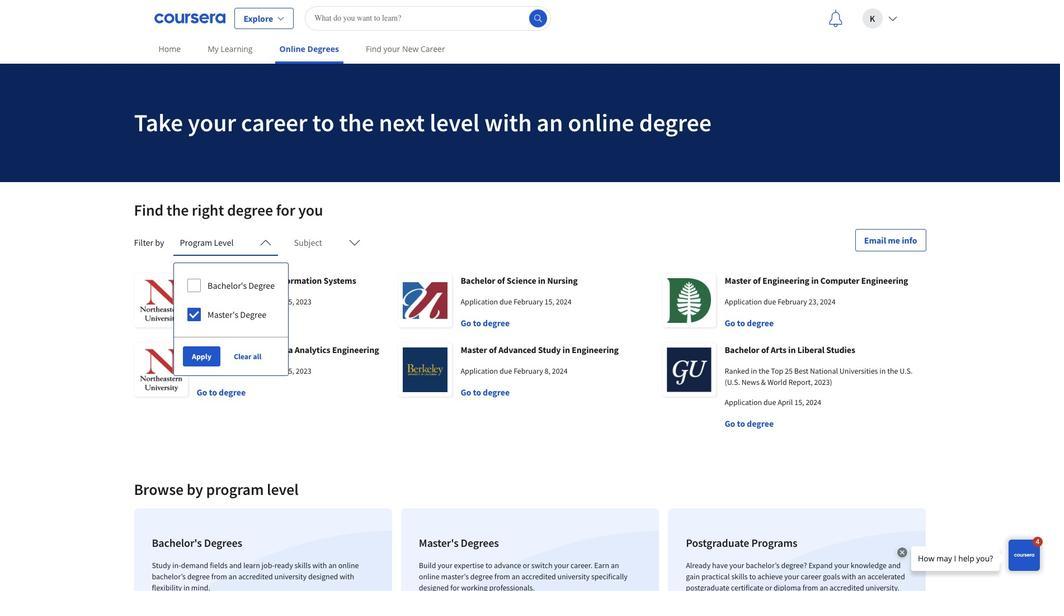 Task type: locate. For each thing, give the bounding box(es) containing it.
2 horizontal spatial accredited
[[830, 584, 864, 592]]

job-
[[262, 561, 275, 571]]

0 horizontal spatial bachelor's
[[152, 537, 202, 551]]

next
[[379, 107, 425, 138]]

degree down bachelor's degree
[[240, 309, 266, 321]]

online
[[568, 107, 634, 138], [338, 561, 359, 571], [419, 572, 440, 582]]

0 vertical spatial online
[[568, 107, 634, 138]]

2024 down '2023)'
[[806, 398, 821, 408]]

2023
[[296, 297, 311, 307], [296, 366, 311, 377]]

0 vertical spatial find
[[366, 44, 382, 54]]

2 horizontal spatial from
[[803, 584, 818, 592]]

online degrees link
[[275, 36, 344, 64]]

1 vertical spatial northeastern university image
[[134, 344, 188, 397]]

earn
[[594, 561, 609, 571]]

master left clear
[[197, 345, 223, 356]]

due down advanced at bottom
[[500, 366, 512, 377]]

in inside study in-demand fields and learn job-ready skills with an online bachelor's degree from an accredited university designed with flexibility in mind.
[[183, 584, 190, 592]]

1 vertical spatial designed
[[419, 584, 449, 592]]

or down achieve
[[765, 584, 772, 592]]

expand
[[809, 561, 833, 571]]

1 horizontal spatial for
[[450, 584, 460, 592]]

find for find the right degree for you
[[134, 200, 163, 220]]

1 horizontal spatial find
[[366, 44, 382, 54]]

find your new career link
[[361, 36, 450, 62]]

go to degree down application due april 15, 2024
[[725, 419, 774, 430]]

university.
[[866, 584, 900, 592]]

go right dartmouth college image
[[725, 318, 735, 329]]

0 horizontal spatial university
[[274, 572, 307, 582]]

master left advanced at bottom
[[461, 345, 487, 356]]

bachelor's up master's degree
[[208, 280, 247, 292]]

science
[[234, 275, 264, 286], [507, 275, 536, 286], [234, 345, 264, 356]]

due down bachelor of science in nursing
[[500, 297, 512, 307]]

degrees inside the online degrees link
[[307, 44, 339, 54]]

1 horizontal spatial and
[[888, 561, 901, 571]]

15, for information
[[285, 297, 294, 307]]

1 horizontal spatial or
[[765, 584, 772, 592]]

nursing
[[547, 275, 578, 286]]

1 vertical spatial bachelor's
[[152, 572, 186, 582]]

february
[[514, 297, 543, 307], [778, 297, 807, 307], [514, 366, 543, 377]]

1 horizontal spatial online
[[419, 572, 440, 582]]

1 university from the left
[[274, 572, 307, 582]]

1 northeastern university image from the top
[[134, 274, 188, 328]]

degree
[[249, 280, 275, 292], [240, 309, 266, 321]]

0 horizontal spatial find
[[134, 200, 163, 220]]

by right filter
[[155, 237, 164, 248]]

0 horizontal spatial level
[[267, 480, 299, 500]]

0 vertical spatial study
[[538, 345, 561, 356]]

due left april
[[764, 398, 776, 408]]

my learning
[[208, 44, 253, 54]]

degrees up 'expertise' in the bottom left of the page
[[461, 537, 499, 551]]

from down fields
[[211, 572, 227, 582]]

2 2023 from the top
[[296, 366, 311, 377]]

your left new
[[384, 44, 400, 54]]

certificate
[[731, 584, 764, 592]]

2 northeastern university image from the top
[[134, 344, 188, 397]]

home
[[159, 44, 181, 54]]

2024 down nursing
[[556, 297, 572, 307]]

online inside build your expertise to advance or switch your career. earn an online master's degree from an accredited university specifically designed for working professionals.
[[419, 572, 440, 582]]

master up the application due february 23, 2024
[[725, 275, 751, 286]]

15, down master of science in data analytics engineering
[[285, 366, 294, 377]]

by for browse
[[187, 480, 203, 500]]

0 vertical spatial december
[[250, 297, 283, 307]]

15, for nursing
[[545, 297, 554, 307]]

0 vertical spatial level
[[430, 107, 480, 138]]

1 and from the left
[[229, 561, 242, 571]]

0 horizontal spatial bachelor
[[461, 275, 495, 286]]

from right diploma
[[803, 584, 818, 592]]

ranked
[[725, 366, 749, 377]]

bachelor's inside 'options list' list box
[[208, 280, 247, 292]]

northeastern university image for master of science in data analytics engineering
[[134, 344, 188, 397]]

of
[[225, 275, 233, 286], [497, 275, 505, 286], [753, 275, 761, 286], [225, 345, 233, 356], [489, 345, 497, 356], [761, 345, 769, 356]]

master's up build
[[419, 537, 459, 551]]

of left advanced at bottom
[[489, 345, 497, 356]]

application up master's degree
[[197, 297, 234, 307]]

due for data
[[236, 366, 248, 377]]

0 vertical spatial application due december 15, 2023
[[197, 297, 311, 307]]

or inside build your expertise to advance or switch your career. earn an online master's degree from an accredited university specifically designed for working professionals.
[[523, 561, 530, 571]]

fields
[[210, 561, 228, 571]]

and
[[229, 561, 242, 571], [888, 561, 901, 571]]

go for master of advanced study in engineering
[[461, 387, 471, 398]]

accredited down learn
[[238, 572, 273, 582]]

bachelor's degrees
[[152, 537, 242, 551]]

of for master of advanced study in engineering
[[489, 345, 497, 356]]

1 vertical spatial application due december 15, 2023
[[197, 366, 311, 377]]

1 horizontal spatial bachelor's
[[208, 280, 247, 292]]

application down 'apply'
[[197, 366, 234, 377]]

bachelor's for bachelor's degrees
[[152, 537, 202, 551]]

0 vertical spatial degree
[[249, 280, 275, 292]]

due up master's degree
[[236, 297, 248, 307]]

university down career.
[[558, 572, 590, 582]]

1 horizontal spatial university
[[558, 572, 590, 582]]

2024 for in
[[552, 366, 568, 377]]

university for master's degrees
[[558, 572, 590, 582]]

1 vertical spatial 2023
[[296, 366, 311, 377]]

0 vertical spatial 2023
[[296, 297, 311, 307]]

university inside study in-demand fields and learn job-ready skills with an online bachelor's degree from an accredited university designed with flexibility in mind.
[[274, 572, 307, 582]]

december down all
[[250, 366, 283, 377]]

0 vertical spatial northeastern university image
[[134, 274, 188, 328]]

february left 23,
[[778, 297, 807, 307]]

0 horizontal spatial and
[[229, 561, 242, 571]]

go down 'apply'
[[197, 387, 207, 398]]

2 december from the top
[[250, 366, 283, 377]]

to inside build your expertise to advance or switch your career. earn an online master's degree from an accredited university specifically designed for working professionals.
[[486, 561, 492, 571]]

master's inside 'options list' list box
[[208, 309, 238, 321]]

2024 right 23,
[[820, 297, 836, 307]]

liberal
[[798, 345, 825, 356]]

master for master of science in information systems
[[197, 275, 223, 286]]

1 vertical spatial december
[[250, 366, 283, 377]]

university down ready
[[274, 572, 307, 582]]

master for master of engineering in computer engineering
[[725, 275, 751, 286]]

application right university of california, berkeley image
[[461, 366, 498, 377]]

2 university from the left
[[558, 572, 590, 582]]

1 horizontal spatial accredited
[[522, 572, 556, 582]]

2023 down information
[[296, 297, 311, 307]]

1 2023 from the top
[[296, 297, 311, 307]]

in
[[266, 275, 273, 286], [538, 275, 546, 286], [811, 275, 819, 286], [266, 345, 273, 356], [563, 345, 570, 356], [788, 345, 796, 356], [751, 366, 757, 377], [880, 366, 886, 377], [183, 584, 190, 592]]

due for information
[[236, 297, 248, 307]]

degrees for bachelor's degrees
[[204, 537, 242, 551]]

online inside study in-demand fields and learn job-ready skills with an online bachelor's degree from an accredited university designed with flexibility in mind.
[[338, 561, 359, 571]]

0 vertical spatial master's
[[208, 309, 238, 321]]

in left mind.
[[183, 584, 190, 592]]

email me info button
[[855, 229, 926, 252]]

find for find your new career
[[366, 44, 382, 54]]

0 horizontal spatial or
[[523, 561, 530, 571]]

1 vertical spatial find
[[134, 200, 163, 220]]

application right dartmouth college image
[[725, 297, 762, 307]]

february down bachelor of science in nursing
[[514, 297, 543, 307]]

0 vertical spatial bachelor's
[[208, 280, 247, 292]]

0 horizontal spatial bachelor's
[[152, 572, 186, 582]]

in right advanced at bottom
[[563, 345, 570, 356]]

0 vertical spatial or
[[523, 561, 530, 571]]

go for master of engineering in computer engineering
[[725, 318, 735, 329]]

study left in-
[[152, 561, 171, 571]]

1 horizontal spatial study
[[538, 345, 561, 356]]

0 horizontal spatial from
[[211, 572, 227, 582]]

accredited down switch at the bottom
[[522, 572, 556, 582]]

bachelor for bachelor of science in nursing
[[461, 275, 495, 286]]

in left nursing
[[538, 275, 546, 286]]

find the right degree for you
[[134, 200, 323, 220]]

0 horizontal spatial degrees
[[204, 537, 242, 551]]

1 vertical spatial bachelor
[[725, 345, 760, 356]]

career
[[241, 107, 308, 138], [801, 572, 821, 582]]

application for master of science in information systems
[[197, 297, 234, 307]]

0 horizontal spatial online
[[338, 561, 359, 571]]

engineering
[[763, 275, 810, 286], [861, 275, 908, 286], [332, 345, 379, 356], [572, 345, 619, 356]]

due down clear
[[236, 366, 248, 377]]

february for advanced
[[514, 366, 543, 377]]

your inside find your new career link
[[384, 44, 400, 54]]

due
[[236, 297, 248, 307], [500, 297, 512, 307], [764, 297, 776, 307], [236, 366, 248, 377], [500, 366, 512, 377], [764, 398, 776, 408]]

degree left information
[[249, 280, 275, 292]]

2 horizontal spatial online
[[568, 107, 634, 138]]

application due december 15, 2023 for data
[[197, 366, 311, 377]]

go down "(u.s."
[[725, 419, 735, 430]]

application for master of engineering in computer engineering
[[725, 297, 762, 307]]

2 vertical spatial online
[[419, 572, 440, 582]]

degree for master's degree
[[240, 309, 266, 321]]

1 horizontal spatial master's
[[419, 537, 459, 551]]

bachelor of science in nursing
[[461, 275, 578, 286]]

1 vertical spatial level
[[267, 480, 299, 500]]

go to degree down application due february 15, 2024
[[461, 318, 510, 329]]

the left right
[[167, 200, 189, 220]]

master for master of advanced study in engineering
[[461, 345, 487, 356]]

master of advanced study in engineering
[[461, 345, 619, 356]]

1 vertical spatial career
[[801, 572, 821, 582]]

go to degree for master of science in data analytics engineering
[[197, 387, 246, 398]]

from inside build your expertise to advance or switch your career. earn an online master's degree from an accredited university specifically designed for working professionals.
[[495, 572, 510, 582]]

online for bachelor's degrees
[[338, 561, 359, 571]]

me
[[888, 235, 900, 246]]

science for information
[[234, 275, 264, 286]]

2 and from the left
[[888, 561, 901, 571]]

your right 'take'
[[188, 107, 236, 138]]

analytics
[[295, 345, 330, 356]]

0 horizontal spatial accredited
[[238, 572, 273, 582]]

of left arts at the right of page
[[761, 345, 769, 356]]

0 vertical spatial bachelor
[[461, 275, 495, 286]]

best
[[794, 366, 809, 377]]

1 vertical spatial skills
[[731, 572, 748, 582]]

study up 8,
[[538, 345, 561, 356]]

national
[[810, 366, 838, 377]]

go to degree down the application due february 23, 2024
[[725, 318, 774, 329]]

u.s.
[[900, 366, 913, 377]]

application down news
[[725, 398, 762, 408]]

1 horizontal spatial designed
[[419, 584, 449, 592]]

december
[[250, 297, 283, 307], [250, 366, 283, 377]]

december down 'master of science in information systems'
[[250, 297, 283, 307]]

go for bachelor of science in nursing
[[461, 318, 471, 329]]

bachelor's
[[208, 280, 247, 292], [152, 537, 202, 551]]

1 horizontal spatial from
[[495, 572, 510, 582]]

ready
[[275, 561, 293, 571]]

switch
[[531, 561, 553, 571]]

options list list box
[[174, 264, 288, 337]]

accredited inside study in-demand fields and learn job-ready skills with an online bachelor's degree from an accredited university designed with flexibility in mind.
[[238, 572, 273, 582]]

0 horizontal spatial skills
[[295, 561, 311, 571]]

1 vertical spatial for
[[450, 584, 460, 592]]

northeastern university image
[[134, 274, 188, 328], [134, 344, 188, 397]]

1 vertical spatial online
[[338, 561, 359, 571]]

master's
[[441, 572, 469, 582]]

go right university of california, berkeley image
[[461, 387, 471, 398]]

1 vertical spatial bachelor's
[[152, 537, 202, 551]]

1 vertical spatial study
[[152, 561, 171, 571]]

0 vertical spatial for
[[276, 200, 295, 220]]

application due december 15, 2023 down all
[[197, 366, 311, 377]]

april
[[778, 398, 793, 408]]

your up diploma
[[784, 572, 799, 582]]

studies
[[826, 345, 855, 356]]

accredited inside build your expertise to advance or switch your career. earn an online master's degree from an accredited university specifically designed for working professionals.
[[522, 572, 556, 582]]

master's down bachelor's degree
[[208, 309, 238, 321]]

your
[[384, 44, 400, 54], [188, 107, 236, 138], [438, 561, 453, 571], [554, 561, 569, 571], [730, 561, 744, 571], [834, 561, 849, 571], [784, 572, 799, 582]]

for
[[276, 200, 295, 220], [450, 584, 460, 592]]

0 vertical spatial designed
[[308, 572, 338, 582]]

program
[[206, 480, 264, 500]]

from down advance on the left bottom of page
[[495, 572, 510, 582]]

the left u.s.
[[887, 366, 898, 377]]

0 horizontal spatial master's
[[208, 309, 238, 321]]

1 vertical spatial master's
[[419, 537, 459, 551]]

due for computer
[[764, 297, 776, 307]]

0 vertical spatial bachelor's
[[746, 561, 780, 571]]

1 horizontal spatial by
[[187, 480, 203, 500]]

bachelor
[[461, 275, 495, 286], [725, 345, 760, 356]]

of left clear
[[225, 345, 233, 356]]

due left 23,
[[764, 297, 776, 307]]

go to degree for master of science in information systems
[[197, 318, 246, 329]]

skills up certificate
[[731, 572, 748, 582]]

go to degree down actions toolbar
[[197, 387, 246, 398]]

1 vertical spatial degree
[[240, 309, 266, 321]]

or left switch at the bottom
[[523, 561, 530, 571]]

clear all
[[234, 352, 262, 362]]

and left learn
[[229, 561, 242, 571]]

master
[[197, 275, 223, 286], [725, 275, 751, 286], [197, 345, 223, 356], [461, 345, 487, 356]]

0 vertical spatial skills
[[295, 561, 311, 571]]

2023 down analytics
[[296, 366, 311, 377]]

&
[[761, 378, 766, 388]]

2 application due december 15, 2023 from the top
[[197, 366, 311, 377]]

go right "university of massachusetts global" image
[[461, 318, 471, 329]]

2024 right 8,
[[552, 366, 568, 377]]

by for filter
[[155, 237, 164, 248]]

level right program
[[267, 480, 299, 500]]

build your expertise to advance or switch your career. earn an online master's degree from an accredited university specifically designed for working professionals.
[[419, 561, 628, 592]]

bachelor of arts in liberal studies
[[725, 345, 855, 356]]

take your career to the next level with an online degree
[[134, 107, 712, 138]]

of for master of science in data analytics engineering
[[225, 345, 233, 356]]

for left 'you'
[[276, 200, 295, 220]]

degrees right online
[[307, 44, 339, 54]]

from
[[211, 572, 227, 582], [495, 572, 510, 582], [803, 584, 818, 592]]

0 horizontal spatial career
[[241, 107, 308, 138]]

news
[[742, 378, 760, 388]]

find your new career
[[366, 44, 445, 54]]

for down master's
[[450, 584, 460, 592]]

universities
[[840, 366, 878, 377]]

go to degree for master of advanced study in engineering
[[461, 387, 510, 398]]

due for nursing
[[500, 297, 512, 307]]

application due february 23, 2024
[[725, 297, 836, 307]]

of up master's degree
[[225, 275, 233, 286]]

15, down information
[[285, 297, 294, 307]]

find
[[366, 44, 382, 54], [134, 200, 163, 220]]

bachelor's up in-
[[152, 537, 202, 551]]

from inside study in-demand fields and learn job-ready skills with an online bachelor's degree from an accredited university designed with flexibility in mind.
[[211, 572, 227, 582]]

degrees up fields
[[204, 537, 242, 551]]

degrees
[[307, 44, 339, 54], [204, 537, 242, 551], [461, 537, 499, 551]]

bachelor's up achieve
[[746, 561, 780, 571]]

0 horizontal spatial study
[[152, 561, 171, 571]]

bachelor up application due february 15, 2024
[[461, 275, 495, 286]]

skills inside study in-demand fields and learn job-ready skills with an online bachelor's degree from an accredited university designed with flexibility in mind.
[[295, 561, 311, 571]]

application due december 15, 2023 down bachelor's degree
[[197, 297, 311, 307]]

2 horizontal spatial degrees
[[461, 537, 499, 551]]

1 vertical spatial or
[[765, 584, 772, 592]]

skills right ready
[[295, 561, 311, 571]]

1 horizontal spatial bachelor's
[[746, 561, 780, 571]]

0 horizontal spatial designed
[[308, 572, 338, 582]]

by
[[155, 237, 164, 248], [187, 480, 203, 500]]

bachelor's
[[746, 561, 780, 571], [152, 572, 186, 582]]

go for master of science in data analytics engineering
[[197, 387, 207, 398]]

1 horizontal spatial bachelor
[[725, 345, 760, 356]]

career inside already have your bachelor's degree? expand your knowledge and gain practical skills to achieve your career goals with an accelerated postgraduate certificate or diploma from an accredited university.
[[801, 572, 821, 582]]

of up the application due february 23, 2024
[[753, 275, 761, 286]]

go to degree down application due february 8, 2024
[[461, 387, 510, 398]]

and inside already have your bachelor's degree? expand your knowledge and gain practical skills to achieve your career goals with an accelerated postgraduate certificate or diploma from an accredited university.
[[888, 561, 901, 571]]

0 horizontal spatial by
[[155, 237, 164, 248]]

degree
[[639, 107, 712, 138], [227, 200, 273, 220], [219, 318, 246, 329], [483, 318, 510, 329], [747, 318, 774, 329], [219, 387, 246, 398], [483, 387, 510, 398], [747, 419, 774, 430], [187, 572, 210, 582], [470, 572, 493, 582]]

systems
[[324, 275, 356, 286]]

1 horizontal spatial skills
[[731, 572, 748, 582]]

university inside build your expertise to advance or switch your career. earn an online master's degree from an accredited university specifically designed for working professionals.
[[558, 572, 590, 582]]

go to degree for bachelor of science in nursing
[[461, 318, 510, 329]]

all
[[253, 352, 262, 362]]

master's degrees
[[419, 537, 499, 551]]

level right next
[[430, 107, 480, 138]]

dartmouth college image
[[662, 274, 716, 328]]

1 application due december 15, 2023 from the top
[[197, 297, 311, 307]]

home link
[[154, 36, 185, 62]]

1 december from the top
[[250, 297, 283, 307]]

bachelor up ranked
[[725, 345, 760, 356]]

and inside study in-demand fields and learn job-ready skills with an online bachelor's degree from an accredited university designed with flexibility in mind.
[[229, 561, 242, 571]]

master's degree
[[208, 309, 266, 321]]

knowledge
[[851, 561, 887, 571]]

of up application due february 15, 2024
[[497, 275, 505, 286]]

application
[[197, 297, 234, 307], [461, 297, 498, 307], [725, 297, 762, 307], [197, 366, 234, 377], [461, 366, 498, 377], [725, 398, 762, 408]]

1 horizontal spatial career
[[801, 572, 821, 582]]

georgetown university image
[[662, 344, 716, 397]]

go up 'apply'
[[197, 318, 207, 329]]

find left new
[[366, 44, 382, 54]]

application for master of advanced study in engineering
[[461, 366, 498, 377]]

science for data
[[234, 345, 264, 356]]

None search field
[[305, 6, 551, 30]]

february left 8,
[[514, 366, 543, 377]]

and up the accelerated
[[888, 561, 901, 571]]

bachelor's up flexibility
[[152, 572, 186, 582]]

application due december 15, 2023
[[197, 297, 311, 307], [197, 366, 311, 377]]

1 vertical spatial by
[[187, 480, 203, 500]]

in right all
[[266, 345, 273, 356]]

0 vertical spatial by
[[155, 237, 164, 248]]

2024
[[556, 297, 572, 307], [820, 297, 836, 307], [552, 366, 568, 377], [806, 398, 821, 408]]

application down bachelor of science in nursing
[[461, 297, 498, 307]]

list
[[130, 505, 931, 592]]

1 horizontal spatial degrees
[[307, 44, 339, 54]]

december for data
[[250, 366, 283, 377]]

1 horizontal spatial level
[[430, 107, 480, 138]]

of for master of science in information systems
[[225, 275, 233, 286]]



Task type: vqa. For each thing, say whether or not it's contained in the screenshot.
Master related to Master of Advanced Study in Engineering
yes



Task type: describe. For each thing, give the bounding box(es) containing it.
bachelor's inside study in-demand fields and learn job-ready skills with an online bachelor's degree from an accredited university designed with flexibility in mind.
[[152, 572, 186, 582]]

bachelor's for bachelor's degree
[[208, 280, 247, 292]]

degree inside study in-demand fields and learn job-ready skills with an online bachelor's degree from an accredited university designed with flexibility in mind.
[[187, 572, 210, 582]]

your up goals
[[834, 561, 849, 571]]

february for engineering
[[778, 297, 807, 307]]

gain
[[686, 572, 700, 582]]

online degrees
[[279, 44, 339, 54]]

build
[[419, 561, 436, 571]]

online
[[279, 44, 305, 54]]

filter by
[[134, 237, 164, 248]]

professionals.
[[489, 584, 535, 592]]

2024 for nursing
[[556, 297, 572, 307]]

your right have
[[730, 561, 744, 571]]

accredited inside already have your bachelor's degree? expand your knowledge and gain practical skills to achieve your career goals with an accelerated postgraduate certificate or diploma from an accredited university.
[[830, 584, 864, 592]]

program level button
[[173, 229, 278, 256]]

top
[[771, 366, 783, 377]]

study in-demand fields and learn job-ready skills with an online bachelor's degree from an accredited university designed with flexibility in mind.
[[152, 561, 359, 592]]

flexibility
[[152, 584, 182, 592]]

achieve
[[758, 572, 783, 582]]

expertise
[[454, 561, 484, 571]]

from for bachelor's degrees
[[211, 572, 227, 582]]

25
[[785, 366, 793, 377]]

february for science
[[514, 297, 543, 307]]

degrees for online degrees
[[307, 44, 339, 54]]

arts
[[771, 345, 787, 356]]

clear all button
[[229, 347, 266, 367]]

filter
[[134, 237, 153, 248]]

degrees for master's degrees
[[461, 537, 499, 551]]

due for in
[[500, 366, 512, 377]]

december for information
[[250, 297, 283, 307]]

2023 for information
[[296, 297, 311, 307]]

bachelor for bachelor of arts in liberal studies
[[725, 345, 760, 356]]

8,
[[545, 366, 551, 377]]

computer
[[821, 275, 860, 286]]

0 horizontal spatial for
[[276, 200, 295, 220]]

already
[[686, 561, 711, 571]]

in up news
[[751, 366, 757, 377]]

specifically
[[591, 572, 628, 582]]

application due february 15, 2024
[[461, 297, 572, 307]]

master of science in data analytics engineering
[[197, 345, 379, 356]]

the left next
[[339, 107, 374, 138]]

degree for bachelor's degree
[[249, 280, 275, 292]]

from for master's degrees
[[495, 572, 510, 582]]

online for master's degrees
[[419, 572, 440, 582]]

accelerated
[[868, 572, 905, 582]]

of for bachelor of arts in liberal studies
[[761, 345, 769, 356]]

master of engineering in computer engineering
[[725, 275, 908, 286]]

23,
[[809, 297, 819, 307]]

degree inside build your expertise to advance or switch your career. earn an online master's degree from an accredited university specifically designed for working professionals.
[[470, 572, 493, 582]]

university of california, berkeley image
[[398, 344, 452, 397]]

science for nursing
[[507, 275, 536, 286]]

diploma
[[774, 584, 801, 592]]

15, for data
[[285, 366, 294, 377]]

email
[[864, 235, 886, 246]]

your right switch at the bottom
[[554, 561, 569, 571]]

my
[[208, 44, 219, 54]]

programs
[[752, 537, 798, 551]]

learning
[[221, 44, 253, 54]]

master for master of science in data analytics engineering
[[197, 345, 223, 356]]

master of science in information systems
[[197, 275, 356, 286]]

in right arts at the right of page
[[788, 345, 796, 356]]

have
[[712, 561, 728, 571]]

for inside build your expertise to advance or switch your career. earn an online master's degree from an accredited university specifically designed for working professionals.
[[450, 584, 460, 592]]

university of massachusetts global image
[[398, 274, 452, 328]]

go for master of science in information systems
[[197, 318, 207, 329]]

the up '&'
[[759, 366, 770, 377]]

master's for master's degree
[[208, 309, 238, 321]]

master's for master's degrees
[[419, 537, 459, 551]]

goals
[[823, 572, 840, 582]]

my learning link
[[203, 36, 257, 62]]

world
[[768, 378, 787, 388]]

information
[[275, 275, 322, 286]]

accredited for bachelor's degrees
[[238, 572, 273, 582]]

(u.s.
[[725, 378, 740, 388]]

application for bachelor of science in nursing
[[461, 297, 498, 307]]

from inside already have your bachelor's degree? expand your knowledge and gain practical skills to achieve your career goals with an accelerated postgraduate certificate or diploma from an accredited university.
[[803, 584, 818, 592]]

your up master's
[[438, 561, 453, 571]]

advance
[[494, 561, 521, 571]]

in up 23,
[[811, 275, 819, 286]]

degree?
[[781, 561, 807, 571]]

learn
[[243, 561, 260, 571]]

northeastern university image for master of science in information systems
[[134, 274, 188, 328]]

or inside already have your bachelor's degree? expand your knowledge and gain practical skills to achieve your career goals with an accelerated postgraduate certificate or diploma from an accredited university.
[[765, 584, 772, 592]]

2023)
[[814, 378, 832, 388]]

application due february 8, 2024
[[461, 366, 568, 377]]

designed inside build your expertise to advance or switch your career. earn an online master's degree from an accredited university specifically designed for working professionals.
[[419, 584, 449, 592]]

2023 for data
[[296, 366, 311, 377]]

browse
[[134, 480, 184, 500]]

info
[[902, 235, 917, 246]]

take
[[134, 107, 183, 138]]

level
[[214, 237, 234, 248]]

application for master of science in data analytics engineering
[[197, 366, 234, 377]]

already have your bachelor's degree? expand your knowledge and gain practical skills to achieve your career goals with an accelerated postgraduate certificate or diploma from an accredited university.
[[686, 561, 905, 592]]

0 vertical spatial career
[[241, 107, 308, 138]]

accredited for master's degrees
[[522, 572, 556, 582]]

career.
[[571, 561, 593, 571]]

list containing bachelor's degrees
[[130, 505, 931, 592]]

browse by program level
[[134, 480, 299, 500]]

with inside already have your bachelor's degree? expand your knowledge and gain practical skills to achieve your career goals with an accelerated postgraduate certificate or diploma from an accredited university.
[[842, 572, 856, 582]]

designed inside study in-demand fields and learn job-ready skills with an online bachelor's degree from an accredited university designed with flexibility in mind.
[[308, 572, 338, 582]]

ranked in the top 25 best national universities in the u.s. (u.s. news & world report, 2023)
[[725, 366, 913, 388]]

bachelor's inside already have your bachelor's degree? expand your knowledge and gain practical skills to achieve your career goals with an accelerated postgraduate certificate or diploma from an accredited university.
[[746, 561, 780, 571]]

study inside study in-demand fields and learn job-ready skills with an online bachelor's degree from an accredited university designed with flexibility in mind.
[[152, 561, 171, 571]]

career
[[421, 44, 445, 54]]

application due april 15, 2024
[[725, 398, 821, 408]]

new
[[402, 44, 419, 54]]

bachelor's degree
[[208, 280, 275, 292]]

clear
[[234, 352, 252, 362]]

2024 for computer
[[820, 297, 836, 307]]

skills inside already have your bachelor's degree? expand your knowledge and gain practical skills to achieve your career goals with an accelerated postgraduate certificate or diploma from an accredited university.
[[731, 572, 748, 582]]

apply
[[192, 352, 211, 362]]

program level
[[180, 237, 234, 248]]

in left u.s.
[[880, 366, 886, 377]]

university for bachelor's degrees
[[274, 572, 307, 582]]

postgraduate
[[686, 584, 730, 592]]

advanced
[[499, 345, 536, 356]]

15, right april
[[795, 398, 804, 408]]

you
[[298, 200, 323, 220]]

practical
[[702, 572, 730, 582]]

coursera image
[[154, 9, 225, 27]]

to inside already have your bachelor's degree? expand your knowledge and gain practical skills to achieve your career goals with an accelerated postgraduate certificate or diploma from an accredited university.
[[749, 572, 756, 582]]

email me info
[[864, 235, 917, 246]]

apply button
[[183, 347, 220, 367]]

of for master of engineering in computer engineering
[[753, 275, 761, 286]]

right
[[192, 200, 224, 220]]

mind.
[[191, 584, 210, 592]]

application due december 15, 2023 for information
[[197, 297, 311, 307]]

postgraduate programs
[[686, 537, 798, 551]]

in left information
[[266, 275, 273, 286]]

in-
[[172, 561, 181, 571]]

actions toolbar
[[174, 337, 288, 376]]

of for bachelor of science in nursing
[[497, 275, 505, 286]]

postgraduate
[[686, 537, 749, 551]]

go to degree for master of engineering in computer engineering
[[725, 318, 774, 329]]



